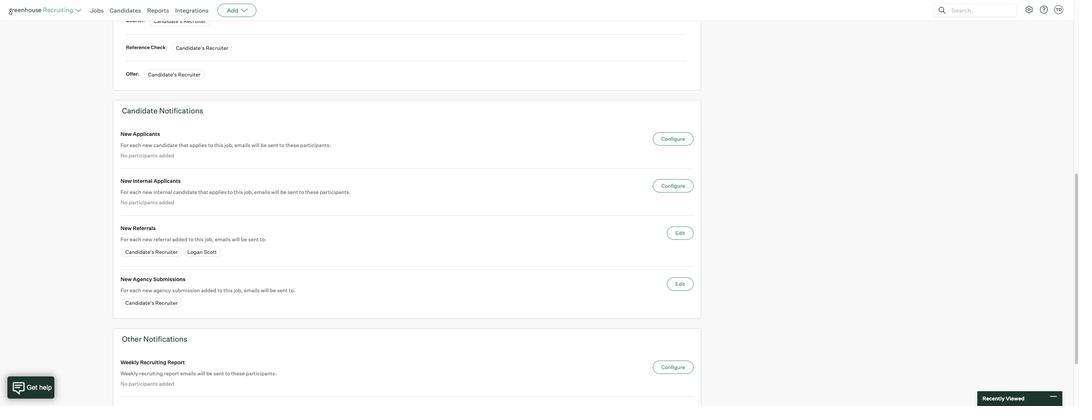 Task type: locate. For each thing, give the bounding box(es) containing it.
3 participants from the top
[[129, 381, 158, 387]]

2 no from the top
[[121, 200, 128, 206]]

each down internal
[[130, 189, 141, 196]]

recruiter
[[184, 18, 206, 24], [206, 45, 228, 51], [178, 72, 201, 78], [155, 249, 178, 255], [155, 300, 178, 307]]

weekly left the recruiting
[[121, 371, 138, 377]]

no participants added for applicants
[[121, 152, 174, 159]]

applies
[[190, 142, 207, 148], [209, 189, 227, 196]]

new down referrals
[[142, 236, 152, 243]]

debrief
[[126, 17, 143, 23]]

notifications
[[159, 106, 203, 115], [143, 335, 187, 344]]

0 vertical spatial configure
[[662, 136, 686, 142]]

2 vertical spatial these
[[231, 371, 245, 377]]

added for weekly recruiting report
[[159, 381, 174, 387]]

new left agency at left bottom
[[121, 277, 132, 283]]

1 vertical spatial no
[[121, 200, 128, 206]]

recruiting
[[139, 371, 163, 377]]

2 new from the top
[[142, 189, 152, 196]]

3 for from the top
[[121, 236, 129, 243]]

0 vertical spatial to:
[[260, 236, 267, 243]]

1 vertical spatial edit
[[676, 281, 686, 288]]

0 vertical spatial that
[[179, 142, 189, 148]]

added down 'report' at the left
[[159, 381, 174, 387]]

edit button
[[667, 227, 694, 240], [667, 278, 694, 291]]

offer
[[126, 71, 138, 77]]

2 edit from the top
[[676, 281, 686, 288]]

1 horizontal spatial applies
[[209, 189, 227, 196]]

1 for from the top
[[121, 142, 129, 148]]

no participants added down the recruiting
[[121, 381, 174, 387]]

4 new from the top
[[121, 277, 132, 283]]

other
[[122, 335, 142, 344]]

new left internal
[[121, 178, 132, 184]]

: for debrief :
[[143, 17, 145, 23]]

1 weekly from the top
[[121, 360, 139, 366]]

: for offer :
[[138, 71, 139, 77]]

edit button for for each new referral added to this job, emails will be sent to:
[[667, 227, 694, 240]]

no
[[121, 152, 128, 159], [121, 200, 128, 206], [121, 381, 128, 387]]

3 new from the top
[[142, 236, 152, 243]]

3 configure button from the top
[[653, 361, 694, 375]]

3 no participants added from the top
[[121, 381, 174, 387]]

0 horizontal spatial :
[[138, 71, 139, 77]]

2 configure from the top
[[662, 183, 686, 189]]

each down new applicants at the left of the page
[[130, 142, 141, 148]]

2 horizontal spatial :
[[166, 44, 167, 50]]

no up new referrals
[[121, 200, 128, 206]]

be
[[261, 142, 267, 148], [280, 189, 287, 196], [241, 236, 247, 243], [270, 288, 276, 294], [206, 371, 213, 377]]

candidate's down check
[[148, 72, 177, 78]]

1 no participants added from the top
[[121, 152, 174, 159]]

for down new applicants at the left of the page
[[121, 142, 129, 148]]

new down 'candidate' in the top of the page
[[121, 131, 132, 137]]

0 vertical spatial notifications
[[159, 106, 203, 115]]

2 vertical spatial configure
[[662, 365, 686, 371]]

participants down internal
[[129, 200, 158, 206]]

to
[[208, 142, 213, 148], [280, 142, 285, 148], [228, 189, 233, 196], [299, 189, 304, 196], [189, 236, 194, 243], [218, 288, 223, 294], [225, 371, 230, 377]]

candidate
[[154, 142, 178, 148], [173, 189, 197, 196]]

configure button for these
[[653, 180, 694, 193]]

recruiter for reference check :
[[206, 45, 228, 51]]

1 vertical spatial notifications
[[143, 335, 187, 344]]

configure button
[[653, 132, 694, 146], [653, 180, 694, 193], [653, 361, 694, 375]]

0 horizontal spatial that
[[179, 142, 189, 148]]

no down weekly recruiting report
[[121, 381, 128, 387]]

added right referral
[[172, 236, 188, 243]]

1 horizontal spatial to:
[[289, 288, 296, 294]]

new left referrals
[[121, 225, 132, 232]]

weekly
[[121, 360, 139, 366], [121, 371, 138, 377]]

new for candidate
[[142, 142, 152, 148]]

0 vertical spatial no participants added
[[121, 152, 174, 159]]

candidate's for reference check :
[[176, 45, 205, 51]]

these
[[286, 142, 299, 148], [305, 189, 319, 196], [231, 371, 245, 377]]

emails
[[235, 142, 251, 148], [254, 189, 270, 196], [215, 236, 231, 243], [244, 288, 260, 294], [180, 371, 196, 377]]

applicants up internal
[[154, 178, 181, 184]]

referral
[[154, 236, 171, 243]]

participants for applicants
[[129, 152, 158, 159]]

each
[[130, 142, 141, 148], [130, 189, 141, 196], [130, 236, 141, 243], [130, 288, 141, 294]]

participants down new applicants at the left of the page
[[129, 152, 158, 159]]

td button
[[1055, 5, 1064, 14]]

2 no participants added from the top
[[121, 200, 174, 206]]

no down new applicants at the left of the page
[[121, 152, 128, 159]]

0 horizontal spatial these
[[231, 371, 245, 377]]

candidate down new applicants at the left of the page
[[154, 142, 178, 148]]

1 vertical spatial applies
[[209, 189, 227, 196]]

0 vertical spatial participants:
[[300, 142, 331, 148]]

0 vertical spatial applicants
[[133, 131, 160, 137]]

jobs link
[[90, 7, 104, 14]]

1 participants from the top
[[129, 152, 158, 159]]

4 new from the top
[[142, 288, 152, 294]]

2 horizontal spatial these
[[305, 189, 319, 196]]

applicants
[[133, 131, 160, 137], [154, 178, 181, 184]]

1 edit button from the top
[[667, 227, 694, 240]]

3 each from the top
[[130, 236, 141, 243]]

to:
[[260, 236, 267, 243], [289, 288, 296, 294]]

each for agency
[[130, 288, 141, 294]]

1 vertical spatial edit button
[[667, 278, 694, 291]]

participants down the recruiting
[[129, 381, 158, 387]]

for down new referrals
[[121, 236, 129, 243]]

1 each from the top
[[130, 142, 141, 148]]

0 vertical spatial no
[[121, 152, 128, 159]]

4 each from the top
[[130, 288, 141, 294]]

2 each from the top
[[130, 189, 141, 196]]

candidate right internal
[[173, 189, 197, 196]]

2 participants from the top
[[129, 200, 158, 206]]

no participants added
[[121, 152, 174, 159], [121, 200, 174, 206], [121, 381, 174, 387]]

1 vertical spatial participants:
[[320, 189, 351, 196]]

integrations link
[[175, 7, 209, 14]]

2 vertical spatial participants
[[129, 381, 158, 387]]

4 for from the top
[[121, 288, 129, 294]]

sent
[[268, 142, 279, 148], [288, 189, 298, 196], [248, 236, 259, 243], [277, 288, 288, 294], [214, 371, 224, 377]]

added
[[159, 152, 174, 159], [159, 200, 174, 206], [172, 236, 188, 243], [201, 288, 217, 294], [159, 381, 174, 387]]

weekly down other
[[121, 360, 139, 366]]

weekly for weekly recruiting report emails will be sent to these participants:
[[121, 371, 138, 377]]

reports link
[[147, 7, 169, 14]]

added up "new internal applicants"
[[159, 152, 174, 159]]

0 vertical spatial edit button
[[667, 227, 694, 240]]

2 weekly from the top
[[121, 371, 138, 377]]

1 vertical spatial weekly
[[121, 371, 138, 377]]

0 vertical spatial configure button
[[653, 132, 694, 146]]

1 edit from the top
[[676, 230, 686, 236]]

0 vertical spatial edit
[[676, 230, 686, 236]]

1 vertical spatial participants
[[129, 200, 158, 206]]

2 vertical spatial no participants added
[[121, 381, 174, 387]]

1 new from the top
[[142, 142, 152, 148]]

2 new from the top
[[121, 178, 132, 184]]

1 configure button from the top
[[653, 132, 694, 146]]

added down internal
[[159, 200, 174, 206]]

participants
[[129, 152, 158, 159], [129, 200, 158, 206], [129, 381, 158, 387]]

1 vertical spatial no participants added
[[121, 200, 174, 206]]

will
[[252, 142, 260, 148], [271, 189, 279, 196], [232, 236, 240, 243], [261, 288, 269, 294], [197, 371, 205, 377]]

new
[[121, 131, 132, 137], [121, 178, 132, 184], [121, 225, 132, 232], [121, 277, 132, 283]]

new for new referrals
[[121, 225, 132, 232]]

3 no from the top
[[121, 381, 128, 387]]

new for new internal applicants
[[121, 178, 132, 184]]

1 vertical spatial configure button
[[653, 180, 694, 193]]

each down new referrals
[[130, 236, 141, 243]]

new down "new internal applicants"
[[142, 189, 152, 196]]

2 vertical spatial :
[[138, 71, 139, 77]]

new for internal
[[142, 189, 152, 196]]

candidate's right check
[[176, 45, 205, 51]]

logan scott
[[188, 249, 217, 255]]

recruiter for debrief :
[[184, 18, 206, 24]]

for for for each new agency submission added to this job, emails will be sent to:
[[121, 288, 129, 294]]

new down new applicants at the left of the page
[[142, 142, 152, 148]]

reports
[[147, 7, 169, 14]]

2 configure button from the top
[[653, 180, 694, 193]]

2 vertical spatial configure button
[[653, 361, 694, 375]]

add
[[227, 7, 238, 14]]

2 for from the top
[[121, 189, 129, 196]]

0 vertical spatial :
[[143, 17, 145, 23]]

new for agency
[[142, 288, 152, 294]]

new referrals
[[121, 225, 156, 232]]

1 vertical spatial configure
[[662, 183, 686, 189]]

new applicants
[[121, 131, 160, 137]]

1 new from the top
[[121, 131, 132, 137]]

applicants down 'candidate' in the top of the page
[[133, 131, 160, 137]]

submissions
[[153, 277, 186, 283]]

edit for for each new agency submission added to this job, emails will be sent to:
[[676, 281, 686, 288]]

reference check :
[[126, 44, 168, 50]]

3 configure from the top
[[662, 365, 686, 371]]

1 horizontal spatial these
[[286, 142, 299, 148]]

reference
[[126, 44, 150, 50]]

new agency submissions
[[121, 277, 186, 283]]

1 configure from the top
[[662, 136, 686, 142]]

new
[[142, 142, 152, 148], [142, 189, 152, 196], [142, 236, 152, 243], [142, 288, 152, 294]]

internal
[[154, 189, 172, 196]]

each for applicants
[[130, 142, 141, 148]]

:
[[143, 17, 145, 23], [166, 44, 167, 50], [138, 71, 139, 77]]

this
[[214, 142, 223, 148], [234, 189, 243, 196], [195, 236, 204, 243], [224, 288, 233, 294]]

configure for participants:
[[662, 136, 686, 142]]

2 vertical spatial participants:
[[246, 371, 277, 377]]

configure for these
[[662, 183, 686, 189]]

added for new applicants
[[159, 152, 174, 159]]

candidate's down reports link
[[154, 18, 183, 24]]

1 no from the top
[[121, 152, 128, 159]]

each down agency at left bottom
[[130, 288, 141, 294]]

added for new internal applicants
[[159, 200, 174, 206]]

candidate's recruiter
[[154, 18, 206, 24], [176, 45, 228, 51], [148, 72, 201, 78], [125, 249, 178, 255], [125, 300, 178, 307]]

no participants added down new applicants at the left of the page
[[121, 152, 174, 159]]

recruiter for offer :
[[178, 72, 201, 78]]

weekly for weekly recruiting report
[[121, 360, 139, 366]]

no participants added down internal
[[121, 200, 174, 206]]

1 vertical spatial candidate
[[173, 189, 197, 196]]

0 vertical spatial participants
[[129, 152, 158, 159]]

2 edit button from the top
[[667, 278, 694, 291]]

new down agency at left bottom
[[142, 288, 152, 294]]

for each new candidate that applies to this job, emails will be sent to these participants:
[[121, 142, 331, 148]]

3 new from the top
[[121, 225, 132, 232]]

no for for each new candidate that applies to this job, emails will be sent to these participants:
[[121, 152, 128, 159]]

1 horizontal spatial :
[[143, 17, 145, 23]]

candidate's recruiter for reference check :
[[176, 45, 228, 51]]

1 horizontal spatial that
[[198, 189, 208, 196]]

0 horizontal spatial to:
[[260, 236, 267, 243]]

edit
[[676, 230, 686, 236], [676, 281, 686, 288]]

no participants added for internal
[[121, 200, 174, 206]]

for down "new internal applicants"
[[121, 189, 129, 196]]

0 horizontal spatial applies
[[190, 142, 207, 148]]

that
[[179, 142, 189, 148], [198, 189, 208, 196]]

for
[[121, 142, 129, 148], [121, 189, 129, 196], [121, 236, 129, 243], [121, 288, 129, 294]]

for down new agency submissions
[[121, 288, 129, 294]]

candidate's
[[154, 18, 183, 24], [176, 45, 205, 51], [148, 72, 177, 78], [125, 249, 154, 255], [125, 300, 154, 307]]

debrief :
[[126, 17, 146, 23]]

add button
[[218, 4, 257, 17]]

new for referral
[[142, 236, 152, 243]]

participants:
[[300, 142, 331, 148], [320, 189, 351, 196], [246, 371, 277, 377]]

0 vertical spatial weekly
[[121, 360, 139, 366]]

td
[[1056, 7, 1063, 12]]

2 vertical spatial no
[[121, 381, 128, 387]]

job,
[[225, 142, 234, 148], [244, 189, 253, 196], [205, 236, 214, 243], [234, 288, 243, 294]]

configure
[[662, 136, 686, 142], [662, 183, 686, 189], [662, 365, 686, 371]]

other notifications
[[122, 335, 187, 344]]



Task type: describe. For each thing, give the bounding box(es) containing it.
scott
[[204, 249, 217, 255]]

notifications for other notifications
[[143, 335, 187, 344]]

1 vertical spatial to:
[[289, 288, 296, 294]]

new for new agency submissions
[[121, 277, 132, 283]]

1 vertical spatial :
[[166, 44, 167, 50]]

each for internal
[[130, 189, 141, 196]]

edit for for each new referral added to this job, emails will be sent to:
[[676, 230, 686, 236]]

for for for each new internal candidate that applies to this job, emails will be sent to these participants:
[[121, 189, 129, 196]]

for each new agency submission added to this job, emails will be sent to:
[[121, 288, 296, 294]]

no participants added for recruiting
[[121, 381, 174, 387]]

greenhouse recruiting image
[[9, 6, 76, 15]]

for each new internal candidate that applies to this job, emails will be sent to these participants:
[[121, 189, 351, 196]]

viewed
[[1007, 396, 1025, 402]]

0 vertical spatial these
[[286, 142, 299, 148]]

jobs
[[90, 7, 104, 14]]

added right submission
[[201, 288, 217, 294]]

weekly recruiting report
[[121, 360, 185, 366]]

weekly recruiting report emails will be sent to these participants:
[[121, 371, 277, 377]]

td button
[[1054, 4, 1065, 16]]

internal
[[133, 178, 153, 184]]

1 vertical spatial these
[[305, 189, 319, 196]]

participants for recruiting
[[129, 381, 158, 387]]

candidate's down agency at left bottom
[[125, 300, 154, 307]]

referrals
[[133, 225, 156, 232]]

candidate's down new referrals
[[125, 249, 154, 255]]

report
[[168, 360, 185, 366]]

new for new applicants
[[121, 131, 132, 137]]

candidate
[[122, 106, 158, 115]]

new internal applicants
[[121, 178, 181, 184]]

edit button for for each new agency submission added to this job, emails will be sent to:
[[667, 278, 694, 291]]

candidate's for offer :
[[148, 72, 177, 78]]

Search text field
[[950, 5, 1010, 16]]

check
[[151, 44, 166, 50]]

0 vertical spatial applies
[[190, 142, 207, 148]]

for each new referral added to this job, emails will be sent to:
[[121, 236, 267, 243]]

configure image
[[1025, 5, 1034, 14]]

offer :
[[126, 71, 140, 77]]

for for for each new candidate that applies to this job, emails will be sent to these participants:
[[121, 142, 129, 148]]

0 vertical spatial candidate
[[154, 142, 178, 148]]

candidate's recruiter for offer :
[[148, 72, 201, 78]]

recently
[[983, 396, 1005, 402]]

agency
[[154, 288, 171, 294]]

no for for each new internal candidate that applies to this job, emails will be sent to these participants:
[[121, 200, 128, 206]]

candidate's recruiter for debrief :
[[154, 18, 206, 24]]

no for weekly recruiting report emails will be sent to these participants:
[[121, 381, 128, 387]]

candidate's for debrief :
[[154, 18, 183, 24]]

for for for each new referral added to this job, emails will be sent to:
[[121, 236, 129, 243]]

recruiting
[[140, 360, 167, 366]]

1 vertical spatial that
[[198, 189, 208, 196]]

participants for internal
[[129, 200, 158, 206]]

1 vertical spatial applicants
[[154, 178, 181, 184]]

agency
[[133, 277, 152, 283]]

recently viewed
[[983, 396, 1025, 402]]

report
[[164, 371, 179, 377]]

each for referrals
[[130, 236, 141, 243]]

logan
[[188, 249, 203, 255]]

candidate notifications
[[122, 106, 203, 115]]

submission
[[172, 288, 200, 294]]

notifications for candidate notifications
[[159, 106, 203, 115]]

candidates
[[110, 7, 141, 14]]

configure button for participants:
[[653, 132, 694, 146]]

integrations
[[175, 7, 209, 14]]

candidates link
[[110, 7, 141, 14]]



Task type: vqa. For each thing, say whether or not it's contained in the screenshot.
these to the left
yes



